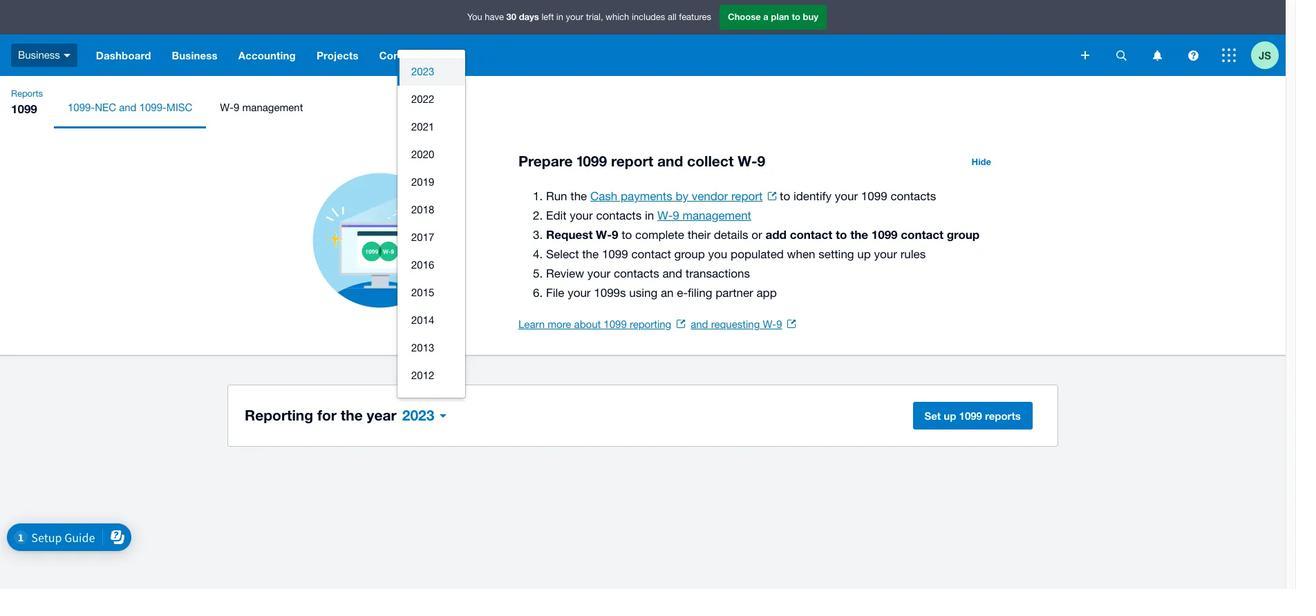 Task type: describe. For each thing, give the bounding box(es) containing it.
your right the identify
[[835, 189, 858, 203]]

js button
[[1252, 35, 1286, 76]]

a
[[764, 11, 769, 22]]

projects button
[[306, 35, 369, 76]]

you
[[468, 12, 483, 22]]

all
[[668, 12, 677, 22]]

1099 down to identify your 1099 contacts
[[872, 228, 898, 242]]

year
[[367, 407, 397, 425]]

buy
[[803, 11, 819, 22]]

group containing 2023
[[398, 50, 465, 398]]

0 horizontal spatial contact
[[632, 248, 671, 261]]

reports
[[11, 89, 43, 99]]

2020
[[411, 149, 435, 160]]

1099 right about
[[604, 319, 627, 331]]

set up 1099 reports button
[[913, 402, 1033, 430]]

reporting
[[245, 407, 313, 425]]

1099 inside button
[[960, 410, 983, 423]]

2012
[[411, 370, 435, 382]]

main content containing prepare 1099 report and collect w-9
[[0, 129, 1286, 477]]

contacts
[[379, 49, 425, 62]]

run the cash payments by vendor report
[[546, 189, 763, 203]]

svg image inside business popup button
[[64, 54, 70, 57]]

2 horizontal spatial contact
[[901, 228, 944, 242]]

2023 inside button
[[411, 66, 435, 77]]

1 horizontal spatial contact
[[790, 228, 833, 242]]

dashboard link
[[86, 35, 162, 76]]

you have 30 days left in your trial, which includes all features
[[468, 11, 712, 22]]

left
[[542, 12, 554, 22]]

2016 button
[[398, 252, 465, 279]]

banner containing js
[[0, 0, 1286, 76]]

details
[[714, 228, 749, 242]]

to left the identify
[[780, 189, 791, 203]]

run
[[546, 189, 567, 203]]

9 inside menu
[[234, 102, 240, 113]]

w-9 management link for reports 1099
[[206, 87, 317, 129]]

contacts button
[[369, 35, 436, 76]]

your inside you have 30 days left in your trial, which includes all features
[[566, 12, 584, 22]]

up inside button
[[944, 410, 957, 423]]

reporting
[[630, 319, 672, 331]]

by
[[676, 189, 689, 203]]

0 vertical spatial contacts
[[891, 189, 937, 203]]

select
[[546, 248, 579, 261]]

hide button
[[964, 151, 1000, 173]]

your left rules
[[875, 248, 898, 261]]

the right select
[[582, 248, 599, 261]]

1 horizontal spatial group
[[947, 228, 980, 242]]

to left buy
[[792, 11, 801, 22]]

2021
[[411, 121, 435, 133]]

to left complete
[[622, 228, 632, 242]]

your up request
[[570, 209, 593, 223]]

rules
[[901, 248, 926, 261]]

1099 right the identify
[[862, 189, 888, 203]]

when
[[787, 248, 816, 261]]

your down review
[[568, 286, 591, 300]]

accounting button
[[228, 35, 306, 76]]

features
[[679, 12, 712, 22]]

populated
[[731, 248, 784, 261]]

1099s
[[594, 286, 626, 300]]

cash payments by vendor report link
[[591, 189, 777, 203]]

the right run
[[571, 189, 587, 203]]

1 1099- from the left
[[68, 102, 95, 113]]

to up setting
[[836, 228, 848, 242]]

2 vertical spatial contacts
[[614, 267, 660, 281]]

about
[[574, 319, 601, 331]]

or
[[752, 228, 763, 242]]

9 down the cash on the left top of the page
[[612, 228, 619, 242]]

partner
[[716, 286, 754, 300]]

which
[[606, 12, 630, 22]]

an
[[661, 286, 674, 300]]

business inside popup button
[[18, 49, 60, 61]]

hide
[[972, 156, 992, 167]]

reporting for the year
[[245, 407, 397, 425]]

2023 button
[[398, 58, 465, 86]]

2012 button
[[398, 362, 465, 390]]

2017
[[411, 232, 435, 243]]

and down filing
[[691, 319, 709, 331]]

reports
[[986, 410, 1021, 423]]

1099-nec and 1099-misc
[[68, 102, 192, 113]]

identify
[[794, 189, 832, 203]]

2023 button
[[397, 402, 453, 430]]

payments
[[621, 189, 673, 203]]

business inside dropdown button
[[172, 49, 218, 62]]

2023 inside popup button
[[402, 407, 435, 425]]

and requesting w-9
[[691, 319, 783, 331]]

vendor
[[692, 189, 728, 203]]

trial,
[[586, 12, 603, 22]]

includes
[[632, 12, 666, 22]]

filing
[[688, 286, 713, 300]]

js
[[1259, 49, 1272, 61]]

more
[[548, 319, 572, 331]]

using
[[630, 286, 658, 300]]

select a report year list box
[[398, 50, 465, 398]]

menu containing 1099-nec and 1099-misc
[[54, 87, 1286, 129]]

and inside menu
[[119, 102, 137, 113]]

business button
[[162, 35, 228, 76]]



Task type: vqa. For each thing, say whether or not it's contained in the screenshot.
an at right
yes



Task type: locate. For each thing, give the bounding box(es) containing it.
review
[[546, 267, 584, 281]]

0 vertical spatial 2023
[[411, 66, 435, 77]]

1 horizontal spatial 1099-
[[139, 102, 167, 113]]

learn
[[519, 319, 545, 331]]

your left trial,
[[566, 12, 584, 22]]

w-9 management link for to identify your 1099 contacts
[[658, 209, 752, 223]]

management inside edit your contacts in w-9 management request w-9 to complete their details or add contact to the 1099 contact group select the 1099 contact group you populated when setting up your rules review your contacts and transactions file your 1099s using an e-filing partner app
[[683, 209, 752, 223]]

2014
[[411, 315, 435, 326]]

1 vertical spatial in
[[645, 209, 654, 223]]

banner
[[0, 0, 1286, 76]]

0 horizontal spatial w-9 management link
[[206, 87, 317, 129]]

9 down by at the top right of page
[[673, 209, 680, 223]]

business up misc on the top of page
[[172, 49, 218, 62]]

w-
[[220, 102, 234, 113], [738, 153, 758, 170], [658, 209, 673, 223], [596, 228, 612, 242], [763, 319, 777, 331]]

management down accounting
[[242, 102, 303, 113]]

up right setting
[[858, 248, 871, 261]]

0 vertical spatial group
[[947, 228, 980, 242]]

business
[[18, 49, 60, 61], [172, 49, 218, 62]]

in inside you have 30 days left in your trial, which includes all features
[[557, 12, 564, 22]]

1 vertical spatial group
[[675, 248, 705, 261]]

2018 button
[[398, 196, 465, 224]]

1 horizontal spatial w-9 management link
[[658, 209, 752, 223]]

2020 button
[[398, 141, 465, 169]]

1099-
[[68, 102, 95, 113], [139, 102, 167, 113]]

1 vertical spatial contacts
[[596, 209, 642, 223]]

1 vertical spatial report
[[732, 189, 763, 203]]

and requesting w-9 link
[[691, 319, 796, 331]]

in
[[557, 12, 564, 22], [645, 209, 654, 223]]

0 horizontal spatial report
[[611, 153, 654, 170]]

nec
[[95, 102, 116, 113]]

svg image
[[1223, 48, 1237, 62], [1117, 50, 1127, 61], [1153, 50, 1162, 61], [1188, 50, 1199, 61], [1082, 51, 1090, 59], [64, 54, 70, 57]]

contacts up rules
[[891, 189, 937, 203]]

up right the set
[[944, 410, 957, 423]]

w-9 management link down accounting
[[206, 87, 317, 129]]

group
[[947, 228, 980, 242], [675, 248, 705, 261]]

request
[[546, 228, 593, 242]]

up
[[858, 248, 871, 261], [944, 410, 957, 423]]

9 right 'collect'
[[758, 153, 766, 170]]

1 vertical spatial 2023
[[402, 407, 435, 425]]

contacts
[[891, 189, 937, 203], [596, 209, 642, 223], [614, 267, 660, 281]]

1 horizontal spatial in
[[645, 209, 654, 223]]

and up by at the top right of page
[[658, 153, 683, 170]]

set up 1099 reports
[[925, 410, 1021, 423]]

2019
[[411, 176, 435, 188]]

reports 1099
[[11, 89, 43, 116]]

and right nec
[[119, 102, 137, 113]]

contact up rules
[[901, 228, 944, 242]]

choose a plan to buy
[[728, 11, 819, 22]]

1 vertical spatial up
[[944, 410, 957, 423]]

group
[[398, 50, 465, 398]]

w- inside w-9 management link
[[220, 102, 234, 113]]

requesting
[[711, 319, 760, 331]]

1099 inside reports 1099
[[11, 102, 37, 116]]

2019 button
[[398, 169, 465, 196]]

2023
[[411, 66, 435, 77], [402, 407, 435, 425]]

file
[[546, 286, 565, 300]]

9 down app at right
[[777, 319, 783, 331]]

w- right request
[[596, 228, 612, 242]]

w-9 management link up their
[[658, 209, 752, 223]]

report right vendor
[[732, 189, 763, 203]]

collect
[[687, 153, 734, 170]]

2013 button
[[398, 335, 465, 362]]

navigation containing dashboard
[[86, 35, 1072, 76]]

dashboard
[[96, 49, 151, 62]]

cash
[[591, 189, 618, 203]]

prepare
[[519, 153, 573, 170]]

in inside edit your contacts in w-9 management request w-9 to complete their details or add contact to the 1099 contact group select the 1099 contact group you populated when setting up your rules review your contacts and transactions file your 1099s using an e-filing partner app
[[645, 209, 654, 223]]

up inside edit your contacts in w-9 management request w-9 to complete their details or add contact to the 1099 contact group select the 1099 contact group you populated when setting up your rules review your contacts and transactions file your 1099s using an e-filing partner app
[[858, 248, 871, 261]]

1099- right reports 1099
[[68, 102, 95, 113]]

contact up when
[[790, 228, 833, 242]]

report up the payments
[[611, 153, 654, 170]]

1099
[[11, 102, 37, 116], [577, 153, 607, 170], [862, 189, 888, 203], [872, 228, 898, 242], [602, 248, 628, 261], [604, 319, 627, 331], [960, 410, 983, 423]]

edit
[[546, 209, 567, 223]]

projects
[[317, 49, 359, 62]]

you
[[709, 248, 728, 261]]

2023 down contacts
[[411, 66, 435, 77]]

the right for
[[341, 407, 363, 425]]

business button
[[0, 35, 86, 76]]

w- right misc on the top of page
[[220, 102, 234, 113]]

e-
[[677, 286, 688, 300]]

and up an
[[663, 267, 683, 281]]

2015
[[411, 287, 435, 299]]

1099- right nec
[[139, 102, 167, 113]]

contact down complete
[[632, 248, 671, 261]]

0 vertical spatial report
[[611, 153, 654, 170]]

0 horizontal spatial in
[[557, 12, 564, 22]]

set
[[925, 410, 941, 423]]

1 horizontal spatial management
[[683, 209, 752, 223]]

1099 left reports
[[960, 410, 983, 423]]

in down the payments
[[645, 209, 654, 223]]

menu
[[54, 87, 1286, 129]]

0 horizontal spatial business
[[18, 49, 60, 61]]

2016
[[411, 259, 435, 271]]

edit your contacts in w-9 management request w-9 to complete their details or add contact to the 1099 contact group select the 1099 contact group you populated when setting up your rules review your contacts and transactions file your 1099s using an e-filing partner app
[[546, 209, 980, 300]]

management inside menu
[[242, 102, 303, 113]]

management down vendor
[[683, 209, 752, 223]]

2013
[[411, 342, 435, 354]]

add
[[766, 228, 787, 242]]

days
[[519, 11, 539, 22]]

for
[[317, 407, 337, 425]]

the up setting
[[851, 228, 869, 242]]

complete
[[636, 228, 685, 242]]

2023 right year
[[402, 407, 435, 425]]

in right left
[[557, 12, 564, 22]]

contacts down the cash on the left top of the page
[[596, 209, 642, 223]]

2014 button
[[398, 307, 465, 335]]

2017 button
[[398, 224, 465, 252]]

2022 button
[[398, 86, 465, 113]]

to identify your 1099 contacts
[[777, 189, 937, 203]]

0 horizontal spatial up
[[858, 248, 871, 261]]

plan
[[771, 11, 790, 22]]

1 vertical spatial w-9 management link
[[658, 209, 752, 223]]

contacts up using
[[614, 267, 660, 281]]

9 right misc on the top of page
[[234, 102, 240, 113]]

business up reports at the left of the page
[[18, 49, 60, 61]]

w- right 'collect'
[[738, 153, 758, 170]]

reports link
[[6, 87, 48, 101]]

0 vertical spatial up
[[858, 248, 871, 261]]

navigation
[[86, 35, 1072, 76]]

0 vertical spatial management
[[242, 102, 303, 113]]

the
[[571, 189, 587, 203], [851, 228, 869, 242], [582, 248, 599, 261], [341, 407, 363, 425]]

accounting
[[238, 49, 296, 62]]

1099 down reports "link"
[[11, 102, 37, 116]]

learn more about 1099 reporting link
[[519, 319, 685, 331]]

misc
[[167, 102, 192, 113]]

0 horizontal spatial 1099-
[[68, 102, 95, 113]]

w- up complete
[[658, 209, 673, 223]]

main content
[[0, 129, 1286, 477]]

transactions
[[686, 267, 750, 281]]

w- down app at right
[[763, 319, 777, 331]]

1099 up 1099s
[[602, 248, 628, 261]]

1 vertical spatial management
[[683, 209, 752, 223]]

and
[[119, 102, 137, 113], [658, 153, 683, 170], [663, 267, 683, 281], [691, 319, 709, 331]]

2021 button
[[398, 113, 465, 141]]

and inside edit your contacts in w-9 management request w-9 to complete their details or add contact to the 1099 contact group select the 1099 contact group you populated when setting up your rules review your contacts and transactions file your 1099s using an e-filing partner app
[[663, 267, 683, 281]]

30
[[507, 11, 517, 22]]

1 horizontal spatial up
[[944, 410, 957, 423]]

0 vertical spatial w-9 management link
[[206, 87, 317, 129]]

report
[[611, 153, 654, 170], [732, 189, 763, 203]]

setting
[[819, 248, 855, 261]]

0 horizontal spatial management
[[242, 102, 303, 113]]

1 horizontal spatial report
[[732, 189, 763, 203]]

their
[[688, 228, 711, 242]]

1099-nec and 1099-misc link
[[54, 87, 206, 129]]

2 1099- from the left
[[139, 102, 167, 113]]

management
[[242, 102, 303, 113], [683, 209, 752, 223]]

0 vertical spatial in
[[557, 12, 564, 22]]

learn more about 1099 reporting
[[519, 319, 672, 331]]

1 horizontal spatial business
[[172, 49, 218, 62]]

your up 1099s
[[588, 267, 611, 281]]

have
[[485, 12, 504, 22]]

0 horizontal spatial group
[[675, 248, 705, 261]]

2018
[[411, 204, 435, 216]]

w-9 management
[[220, 102, 303, 113]]

prepare 1099 report and collect w-9
[[519, 153, 766, 170]]

1099 up the cash on the left top of the page
[[577, 153, 607, 170]]

2022
[[411, 93, 435, 105]]



